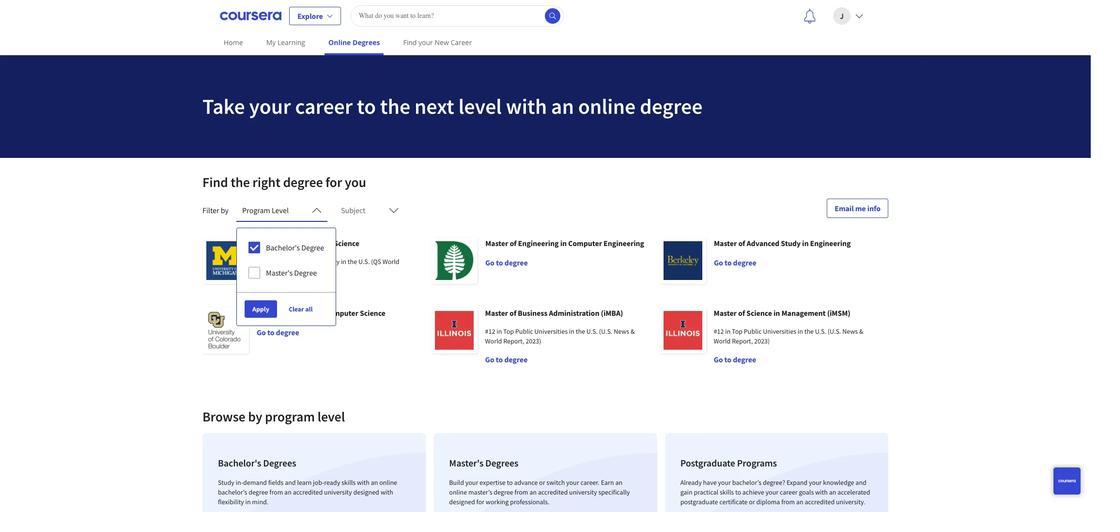 Task type: vqa. For each thing, say whether or not it's contained in the screenshot.
the University of London image
no



Task type: locate. For each thing, give the bounding box(es) containing it.
your
[[419, 38, 433, 47], [249, 93, 291, 120], [466, 478, 479, 487], [567, 478, 579, 487], [718, 478, 731, 487], [809, 478, 822, 487], [766, 488, 779, 497]]

study left in-
[[218, 478, 234, 487]]

online inside study in-demand fields and learn job-ready skills with an online bachelor's degree from an accredited university designed with flexibility in mind.
[[380, 478, 397, 487]]

(qs
[[371, 257, 381, 266]]

1 vertical spatial career
[[780, 488, 798, 497]]

build your expertise to advance or switch your career. earn an online master's degree from an accredited university specifically designed for working professionals.
[[449, 478, 630, 506]]

specifically
[[599, 488, 630, 497]]

1 horizontal spatial master's
[[449, 457, 484, 469]]

u.s. down management
[[816, 327, 827, 336]]

0 horizontal spatial news
[[614, 327, 630, 336]]

university of illinois at urbana-champaign image
[[431, 307, 478, 354], [660, 307, 706, 354]]

study inside study in-demand fields and learn job-ready skills with an online bachelor's degree from an accredited university designed with flexibility in mind.
[[218, 478, 234, 487]]

university inside study in-demand fields and learn job-ready skills with an online bachelor's degree from an accredited university designed with flexibility in mind.
[[324, 488, 352, 497]]

2 universities from the left
[[764, 327, 797, 336]]

2023) down master of science in management (imsm)
[[755, 337, 770, 346]]

1 horizontal spatial bachelor's
[[733, 478, 762, 487]]

0 vertical spatial designed
[[354, 488, 379, 497]]

0 horizontal spatial public
[[265, 257, 283, 266]]

1 and from the left
[[285, 478, 296, 487]]

science
[[334, 238, 360, 248], [290, 308, 315, 318], [360, 308, 386, 318], [747, 308, 773, 318]]

level
[[459, 93, 502, 120], [318, 408, 345, 426]]

0 horizontal spatial world
[[383, 257, 400, 266]]

0 horizontal spatial master's
[[266, 268, 293, 278]]

1 2023) from the left
[[526, 337, 542, 346]]

2 report, from the left
[[732, 337, 753, 346]]

demand
[[243, 478, 267, 487]]

from down fields
[[270, 488, 283, 497]]

world for master of science in management (imsm)
[[714, 337, 731, 346]]

0 horizontal spatial &
[[631, 327, 635, 336]]

(imba)
[[601, 308, 623, 318]]

0 horizontal spatial accredited
[[293, 488, 323, 497]]

next
[[415, 93, 455, 120]]

go
[[486, 258, 495, 268], [714, 258, 724, 268], [257, 285, 266, 295], [257, 328, 266, 337], [485, 355, 495, 364], [714, 355, 723, 364]]

1 horizontal spatial top
[[732, 327, 743, 336]]

options list list box
[[237, 228, 336, 292]]

find left new
[[403, 38, 417, 47]]

clear all button
[[285, 300, 317, 318]]

to
[[357, 93, 376, 120], [496, 258, 503, 268], [725, 258, 732, 268], [268, 285, 275, 295], [268, 328, 275, 337], [496, 355, 503, 364], [725, 355, 732, 364], [507, 478, 513, 487], [736, 488, 742, 497]]

public down master of science in management (imsm)
[[744, 327, 762, 336]]

0 vertical spatial study
[[781, 238, 801, 248]]

degrees up fields
[[263, 457, 296, 469]]

the left the '(qs'
[[348, 257, 357, 266]]

0 horizontal spatial find
[[203, 174, 228, 191]]

2 news from the left
[[843, 327, 858, 336]]

0 horizontal spatial top
[[504, 327, 514, 336]]

find the right degree for you
[[203, 174, 366, 191]]

of for master of science in management (imsm)
[[739, 308, 745, 318]]

degree up university
[[302, 243, 324, 253]]

1 horizontal spatial public
[[516, 327, 533, 336]]

master for master of engineering in computer engineering
[[486, 238, 509, 248]]

accredited
[[293, 488, 323, 497], [538, 488, 568, 497], [805, 498, 835, 506]]

have
[[703, 478, 717, 487]]

0 horizontal spatial designed
[[354, 488, 379, 497]]

0 horizontal spatial 2023)
[[526, 337, 542, 346]]

or down 'achieve'
[[749, 498, 756, 506]]

2 horizontal spatial accredited
[[805, 498, 835, 506]]

university down 'career.' at the right of the page
[[570, 488, 597, 497]]

for left you
[[326, 174, 342, 191]]

expand
[[787, 478, 808, 487]]

and inside study in-demand fields and learn job-ready skills with an online bachelor's degree from an accredited university designed with flexibility in mind.
[[285, 478, 296, 487]]

1 vertical spatial for
[[477, 498, 485, 506]]

0 horizontal spatial #12 in top public universities in the u.s. (u.s. news & world report, 2023)
[[485, 327, 635, 346]]

bachelor's inside study in-demand fields and learn job-ready skills with an online bachelor's degree from an accredited university designed with flexibility in mind.
[[218, 488, 247, 497]]

coursera image
[[220, 8, 282, 24]]

0 vertical spatial by
[[221, 206, 229, 215]]

bachelor's degree
[[266, 243, 324, 253]]

0 horizontal spatial #12
[[485, 327, 496, 336]]

news
[[614, 327, 630, 336], [843, 327, 858, 336]]

1 horizontal spatial (u.s.
[[828, 327, 842, 336]]

universities down master of science in management (imsm)
[[764, 327, 797, 336]]

master of engineering in computer engineering
[[486, 238, 645, 248]]

or inside already have your bachelor's degree? expand your knowledge and gain practical skills to achieve your career goals with an accelerated postgraduate certificate or diploma from an accredited university.
[[749, 498, 756, 506]]

1 vertical spatial level
[[318, 408, 345, 426]]

by right filter at left top
[[221, 206, 229, 215]]

1 news from the left
[[614, 327, 630, 336]]

your up master's
[[466, 478, 479, 487]]

designed inside study in-demand fields and learn job-ready skills with an online bachelor's degree from an accredited university designed with flexibility in mind.
[[354, 488, 379, 497]]

1 vertical spatial computer
[[325, 308, 359, 318]]

degree
[[640, 93, 703, 120], [283, 174, 323, 191], [505, 258, 528, 268], [734, 258, 757, 268], [276, 285, 299, 295], [276, 328, 299, 337], [505, 355, 528, 364], [733, 355, 757, 364], [249, 488, 268, 497], [494, 488, 514, 497]]

bachelor's for bachelor's degree
[[266, 243, 300, 253]]

0 horizontal spatial study
[[218, 478, 234, 487]]

0 horizontal spatial universities
[[535, 327, 568, 336]]

0 horizontal spatial or
[[539, 478, 546, 487]]

master for master of applied data science
[[257, 238, 280, 248]]

1 horizontal spatial u.s.
[[587, 327, 598, 336]]

bachelor's inside already have your bachelor's degree? expand your knowledge and gain practical skills to achieve your career goals with an accelerated postgraduate certificate or diploma from an accredited university.
[[733, 478, 762, 487]]

1 horizontal spatial university of illinois at urbana-champaign image
[[660, 307, 706, 354]]

0 horizontal spatial for
[[326, 174, 342, 191]]

career inside already have your bachelor's degree? expand your knowledge and gain practical skills to achieve your career goals with an accelerated postgraduate certificate or diploma from an accredited university.
[[780, 488, 798, 497]]

0 horizontal spatial skills
[[342, 478, 356, 487]]

1 horizontal spatial bachelor's
[[266, 243, 300, 253]]

public for master of science in management (imsm)
[[744, 327, 762, 336]]

master's inside list
[[449, 457, 484, 469]]

1 horizontal spatial world
[[485, 337, 502, 346]]

an
[[551, 93, 574, 120], [371, 478, 378, 487], [616, 478, 623, 487], [285, 488, 292, 497], [530, 488, 537, 497], [830, 488, 837, 497], [797, 498, 804, 506]]

1 vertical spatial bachelor's
[[218, 457, 261, 469]]

1 horizontal spatial &
[[860, 327, 864, 336]]

(imsm)
[[828, 308, 851, 318]]

2 and from the left
[[856, 478, 867, 487]]

accredited inside already have your bachelor's degree? expand your knowledge and gain practical skills to achieve your career goals with an accelerated postgraduate certificate or diploma from an accredited university.
[[805, 498, 835, 506]]

report, for business
[[504, 337, 525, 346]]

study in-demand fields and learn job-ready skills with an online bachelor's degree from an accredited university designed with flexibility in mind.
[[218, 478, 397, 506]]

flexibility
[[218, 498, 244, 506]]

0 horizontal spatial from
[[270, 488, 283, 497]]

from down advance
[[515, 488, 528, 497]]

0 horizontal spatial university
[[324, 488, 352, 497]]

0 vertical spatial skills
[[342, 478, 356, 487]]

world
[[383, 257, 400, 266], [485, 337, 502, 346], [714, 337, 731, 346]]

administration
[[549, 308, 600, 318]]

the
[[380, 93, 411, 120], [231, 174, 250, 191], [348, 257, 357, 266], [576, 327, 585, 336], [805, 327, 814, 336]]

2 & from the left
[[860, 327, 864, 336]]

1 (u.s. from the left
[[599, 327, 613, 336]]

1 horizontal spatial report,
[[732, 337, 753, 346]]

2 horizontal spatial degrees
[[486, 457, 519, 469]]

bachelor's up research
[[266, 243, 300, 253]]

by right browse
[[248, 408, 262, 426]]

degrees for bachelor's degrees
[[263, 457, 296, 469]]

degrees up expertise
[[486, 457, 519, 469]]

3 engineering from the left
[[811, 238, 851, 248]]

1 top from the left
[[504, 327, 514, 336]]

level right next
[[459, 93, 502, 120]]

1 vertical spatial online
[[380, 478, 397, 487]]

0 vertical spatial bachelor's
[[733, 478, 762, 487]]

engineering for master of engineering in computer engineering
[[604, 238, 645, 248]]

list
[[199, 429, 893, 512]]

and left learn
[[285, 478, 296, 487]]

0 horizontal spatial and
[[285, 478, 296, 487]]

news down '(imsm)'
[[843, 327, 858, 336]]

None search field
[[351, 5, 564, 26]]

1 vertical spatial designed
[[449, 498, 475, 506]]

designed
[[354, 488, 379, 497], [449, 498, 475, 506]]

1 #12 from the left
[[485, 327, 496, 336]]

0 vertical spatial degree
[[302, 243, 324, 253]]

master's degrees
[[449, 457, 519, 469]]

master's
[[469, 488, 493, 497]]

university for bachelor's degrees
[[324, 488, 352, 497]]

1 vertical spatial bachelor's
[[218, 488, 247, 497]]

universities down master of business administration (imba)
[[535, 327, 568, 336]]

1 horizontal spatial designed
[[449, 498, 475, 506]]

accredited for bachelor's degrees
[[293, 488, 323, 497]]

2 #12 from the left
[[714, 327, 724, 336]]

the inside #1 public research university in the u.s. (qs world rankings, 2022)
[[348, 257, 357, 266]]

find your new career link
[[400, 32, 476, 53]]

degrees right online
[[353, 38, 380, 47]]

browse
[[203, 408, 246, 426]]

1 horizontal spatial career
[[780, 488, 798, 497]]

accredited down switch
[[538, 488, 568, 497]]

from inside study in-demand fields and learn job-ready skills with an online bachelor's degree from an accredited university designed with flexibility in mind.
[[270, 488, 283, 497]]

designed inside "build your expertise to advance or switch your career. earn an online master's degree from an accredited university specifically designed for working professionals."
[[449, 498, 475, 506]]

2 #12 in top public universities in the u.s. (u.s. news & world report, 2023) from the left
[[714, 327, 864, 346]]

2 2023) from the left
[[755, 337, 770, 346]]

2 horizontal spatial u.s.
[[816, 327, 827, 336]]

of for master of engineering in computer engineering
[[510, 238, 517, 248]]

master's
[[266, 268, 293, 278], [449, 457, 484, 469]]

public
[[265, 257, 283, 266], [516, 327, 533, 336], [744, 327, 762, 336]]

0 horizontal spatial university of illinois at urbana-champaign image
[[431, 307, 478, 354]]

master for master of advanced study in engineering
[[714, 238, 737, 248]]

master's up the build
[[449, 457, 484, 469]]

1 horizontal spatial from
[[515, 488, 528, 497]]

of for master of applied data science
[[281, 238, 288, 248]]

0 vertical spatial level
[[459, 93, 502, 120]]

1 horizontal spatial level
[[459, 93, 502, 120]]

accredited inside "build your expertise to advance or switch your career. earn an online master's degree from an accredited university specifically designed for working professionals."
[[538, 488, 568, 497]]

2 horizontal spatial public
[[744, 327, 762, 336]]

0 horizontal spatial degrees
[[263, 457, 296, 469]]

u.s. left the '(qs'
[[359, 257, 370, 266]]

skills
[[342, 478, 356, 487], [720, 488, 734, 497]]

bachelor's up flexibility
[[218, 488, 247, 497]]

1 vertical spatial study
[[218, 478, 234, 487]]

or inside "build your expertise to advance or switch your career. earn an online master's degree from an accredited university specifically designed for working professionals."
[[539, 478, 546, 487]]

bachelor's inside options list list box
[[266, 243, 300, 253]]

universities for in
[[764, 327, 797, 336]]

1 vertical spatial by
[[248, 408, 262, 426]]

learning
[[278, 38, 305, 47]]

2023) for business
[[526, 337, 542, 346]]

university of colorado boulder image
[[203, 307, 249, 354]]

2 top from the left
[[732, 327, 743, 336]]

1 horizontal spatial by
[[248, 408, 262, 426]]

master
[[257, 238, 280, 248], [486, 238, 509, 248], [714, 238, 737, 248], [257, 308, 280, 318], [485, 308, 508, 318], [714, 308, 737, 318]]

degree down research
[[294, 268, 317, 278]]

your inside find your new career link
[[419, 38, 433, 47]]

1 vertical spatial or
[[749, 498, 756, 506]]

1 university of illinois at urbana-champaign image from the left
[[431, 307, 478, 354]]

#12 in top public universities in the u.s. (u.s. news & world report, 2023) down master of science in management (imsm)
[[714, 327, 864, 346]]

find
[[403, 38, 417, 47], [203, 174, 228, 191]]

0 horizontal spatial online
[[380, 478, 397, 487]]

university of california, berkeley image
[[660, 237, 707, 284]]

2 university of illinois at urbana-champaign image from the left
[[660, 307, 706, 354]]

public for master of business administration (imba)
[[516, 327, 533, 336]]

bachelor's inside list
[[218, 457, 261, 469]]

0 horizontal spatial engineering
[[518, 238, 559, 248]]

knowledge
[[824, 478, 855, 487]]

degree inside "build your expertise to advance or switch your career. earn an online master's degree from an accredited university specifically designed for working professionals."
[[494, 488, 514, 497]]

1 horizontal spatial or
[[749, 498, 756, 506]]

postgraduate programs
[[681, 457, 777, 469]]

top for science
[[732, 327, 743, 336]]

your up goals
[[809, 478, 822, 487]]

1 horizontal spatial computer
[[569, 238, 602, 248]]

build
[[449, 478, 464, 487]]

switch
[[547, 478, 565, 487]]

from for bachelor's degrees
[[270, 488, 283, 497]]

from inside "build your expertise to advance or switch your career. earn an online master's degree from an accredited university specifically designed for working professionals."
[[515, 488, 528, 497]]

your left new
[[419, 38, 433, 47]]

master for master of science in computer science
[[257, 308, 280, 318]]

1 horizontal spatial find
[[403, 38, 417, 47]]

degree inside study in-demand fields and learn job-ready skills with an online bachelor's degree from an accredited university designed with flexibility in mind.
[[249, 488, 268, 497]]

0 horizontal spatial by
[[221, 206, 229, 215]]

public down business
[[516, 327, 533, 336]]

for down master's
[[477, 498, 485, 506]]

1 horizontal spatial news
[[843, 327, 858, 336]]

(u.s.
[[599, 327, 613, 336], [828, 327, 842, 336]]

master's inside options list list box
[[266, 268, 293, 278]]

2023) down business
[[526, 337, 542, 346]]

0 vertical spatial career
[[295, 93, 353, 120]]

1 #12 in top public universities in the u.s. (u.s. news & world report, 2023) from the left
[[485, 327, 635, 346]]

#12 for master of science in management (imsm)
[[714, 327, 724, 336]]

2 horizontal spatial from
[[782, 498, 795, 506]]

computer
[[569, 238, 602, 248], [325, 308, 359, 318]]

computer for engineering
[[569, 238, 602, 248]]

1 horizontal spatial for
[[477, 498, 485, 506]]

fields
[[268, 478, 284, 487]]

2023)
[[526, 337, 542, 346], [755, 337, 770, 346]]

0 horizontal spatial computer
[[325, 308, 359, 318]]

u.s. down administration
[[587, 327, 598, 336]]

in inside #1 public research university in the u.s. (qs world rankings, 2022)
[[341, 257, 347, 266]]

0 horizontal spatial bachelor's
[[218, 457, 261, 469]]

(u.s. down (imba)
[[599, 327, 613, 336]]

1 & from the left
[[631, 327, 635, 336]]

career.
[[581, 478, 600, 487]]

earn
[[601, 478, 614, 487]]

1 horizontal spatial university
[[570, 488, 597, 497]]

study
[[781, 238, 801, 248], [218, 478, 234, 487]]

actions toolbar
[[237, 292, 336, 326]]

accredited for master's degrees
[[538, 488, 568, 497]]

from right diploma
[[782, 498, 795, 506]]

2 engineering from the left
[[604, 238, 645, 248]]

university down ready
[[324, 488, 352, 497]]

1 vertical spatial degree
[[294, 268, 317, 278]]

u.s. for master of business administration (imba)
[[587, 327, 598, 336]]

or left switch
[[539, 478, 546, 487]]

1 horizontal spatial degrees
[[353, 38, 380, 47]]

1 horizontal spatial accredited
[[538, 488, 568, 497]]

skills up certificate
[[720, 488, 734, 497]]

universities
[[535, 327, 568, 336], [764, 327, 797, 336]]

1 horizontal spatial and
[[856, 478, 867, 487]]

1 horizontal spatial #12 in top public universities in the u.s. (u.s. news & world report, 2023)
[[714, 327, 864, 346]]

accredited down learn
[[293, 488, 323, 497]]

0 horizontal spatial bachelor's
[[218, 488, 247, 497]]

0 horizontal spatial report,
[[504, 337, 525, 346]]

news down (imba)
[[614, 327, 630, 336]]

0 vertical spatial computer
[[569, 238, 602, 248]]

engineering
[[518, 238, 559, 248], [604, 238, 645, 248], [811, 238, 851, 248]]

2 (u.s. from the left
[[828, 327, 842, 336]]

accredited down goals
[[805, 498, 835, 506]]

#12 in top public universities in the u.s. (u.s. news & world report, 2023) down master of business administration (imba)
[[485, 327, 635, 346]]

1 horizontal spatial engineering
[[604, 238, 645, 248]]

rankings,
[[257, 267, 285, 276]]

and up the accelerated
[[856, 478, 867, 487]]

public up rankings,
[[265, 257, 283, 266]]

2 university from the left
[[570, 488, 597, 497]]

in inside study in-demand fields and learn job-ready skills with an online bachelor's degree from an accredited university designed with flexibility in mind.
[[245, 498, 251, 506]]

1 horizontal spatial #12
[[714, 327, 724, 336]]

university of illinois at urbana-champaign image for master of science in management (imsm)
[[660, 307, 706, 354]]

accredited inside study in-demand fields and learn job-ready skills with an online bachelor's degree from an accredited university designed with flexibility in mind.
[[293, 488, 323, 497]]

1 vertical spatial find
[[203, 174, 228, 191]]

bachelor's up in-
[[218, 457, 261, 469]]

online inside "build your expertise to advance or switch your career. earn an online master's degree from an accredited university specifically designed for working professionals."
[[449, 488, 467, 497]]

bachelor's
[[733, 478, 762, 487], [218, 488, 247, 497]]

0 vertical spatial bachelor's
[[266, 243, 300, 253]]

&
[[631, 327, 635, 336], [860, 327, 864, 336]]

1 university from the left
[[324, 488, 352, 497]]

0 vertical spatial or
[[539, 478, 546, 487]]

university inside "build your expertise to advance or switch your career. earn an online master's degree from an accredited university specifically designed for working professionals."
[[570, 488, 597, 497]]

0 vertical spatial find
[[403, 38, 417, 47]]

master's down research
[[266, 268, 293, 278]]

1 horizontal spatial online
[[449, 488, 467, 497]]

1 vertical spatial master's
[[449, 457, 484, 469]]

1 report, from the left
[[504, 337, 525, 346]]

university
[[311, 257, 340, 266]]

(u.s. down '(imsm)'
[[828, 327, 842, 336]]

clear all
[[289, 305, 313, 314]]

find up filter by
[[203, 174, 228, 191]]

by
[[221, 206, 229, 215], [248, 408, 262, 426]]

degree
[[302, 243, 324, 253], [294, 268, 317, 278]]

report,
[[504, 337, 525, 346], [732, 337, 753, 346]]

2 vertical spatial online
[[449, 488, 467, 497]]

level right the program at the left bottom of the page
[[318, 408, 345, 426]]

degree?
[[763, 478, 786, 487]]

go to degree
[[486, 258, 528, 268], [714, 258, 757, 268], [257, 285, 299, 295], [257, 328, 299, 337], [485, 355, 528, 364], [714, 355, 757, 364]]

1 horizontal spatial universities
[[764, 327, 797, 336]]

skills right ready
[[342, 478, 356, 487]]

top for business
[[504, 327, 514, 336]]

skills inside study in-demand fields and learn job-ready skills with an online bachelor's degree from an accredited university designed with flexibility in mind.
[[342, 478, 356, 487]]

1 horizontal spatial 2023)
[[755, 337, 770, 346]]

0 vertical spatial master's
[[266, 268, 293, 278]]

and inside already have your bachelor's degree? expand your knowledge and gain practical skills to achieve your career goals with an accelerated postgraduate certificate or diploma from an accredited university.
[[856, 478, 867, 487]]

bachelor's up 'achieve'
[[733, 478, 762, 487]]

2 horizontal spatial world
[[714, 337, 731, 346]]

#1
[[257, 257, 264, 266]]

1 vertical spatial skills
[[720, 488, 734, 497]]

list containing bachelor's degrees
[[199, 429, 893, 512]]

the left next
[[380, 93, 411, 120]]

1 universities from the left
[[535, 327, 568, 336]]

2 horizontal spatial online
[[579, 93, 636, 120]]

study right advanced
[[781, 238, 801, 248]]



Task type: describe. For each thing, give the bounding box(es) containing it.
from inside already have your bachelor's degree? expand your knowledge and gain practical skills to achieve your career goals with an accelerated postgraduate certificate or diploma from an accredited university.
[[782, 498, 795, 506]]

already
[[681, 478, 702, 487]]

mind.
[[252, 498, 269, 506]]

university of illinois at urbana-champaign image for master of business administration (imba)
[[431, 307, 478, 354]]

my learning
[[266, 38, 305, 47]]

working
[[486, 498, 509, 506]]

u.s. inside #1 public research university in the u.s. (qs world rankings, 2022)
[[359, 257, 370, 266]]

business
[[518, 308, 548, 318]]

world for master of business administration (imba)
[[485, 337, 502, 346]]

advance
[[514, 478, 538, 487]]

my
[[266, 38, 276, 47]]

find for find the right degree for you
[[203, 174, 228, 191]]

your right have
[[718, 478, 731, 487]]

master of business administration (imba)
[[485, 308, 623, 318]]

program level button
[[237, 199, 328, 222]]

1 horizontal spatial study
[[781, 238, 801, 248]]

master for master of business administration (imba)
[[485, 308, 508, 318]]

#12 in top public universities in the u.s. (u.s. news & world report, 2023) for administration
[[485, 327, 635, 346]]

home link
[[220, 32, 247, 53]]

career
[[451, 38, 472, 47]]

online degrees link
[[325, 32, 384, 55]]

email me info button
[[827, 199, 889, 218]]

find for find your new career
[[403, 38, 417, 47]]

bachelor's for bachelor's degrees
[[218, 457, 261, 469]]

master of advanced study in engineering
[[714, 238, 851, 248]]

info
[[868, 204, 881, 213]]

my learning link
[[263, 32, 309, 53]]

& for master of science in management (imsm)
[[860, 327, 864, 336]]

2023) for science
[[755, 337, 770, 346]]

program level
[[242, 206, 289, 215]]

already have your bachelor's degree? expand your knowledge and gain practical skills to achieve your career goals with an accelerated postgraduate certificate or diploma from an accredited university.
[[681, 478, 871, 506]]

university.
[[837, 498, 866, 506]]

filter by
[[203, 206, 229, 215]]

by for browse
[[248, 408, 262, 426]]

advanced
[[747, 238, 780, 248]]

news for master of business administration (imba)
[[614, 327, 630, 336]]

job-
[[313, 478, 324, 487]]

filter
[[203, 206, 219, 215]]

clear
[[289, 305, 304, 314]]

& for master of business administration (imba)
[[631, 327, 635, 336]]

0 horizontal spatial career
[[295, 93, 353, 120]]

with inside already have your bachelor's degree? expand your knowledge and gain practical skills to achieve your career goals with an accelerated postgraduate certificate or diploma from an accredited university.
[[816, 488, 828, 497]]

master of science in management (imsm)
[[714, 308, 851, 318]]

goals
[[799, 488, 814, 497]]

ready
[[324, 478, 340, 487]]

program
[[265, 408, 315, 426]]

level
[[272, 206, 289, 215]]

your right switch
[[567, 478, 579, 487]]

find your new career
[[403, 38, 472, 47]]

public inside #1 public research university in the u.s. (qs world rankings, 2022)
[[265, 257, 283, 266]]

the down management
[[805, 327, 814, 336]]

practical
[[694, 488, 719, 497]]

for inside "build your expertise to advance or switch your career. earn an online master's degree from an accredited university specifically designed for working professionals."
[[477, 498, 485, 506]]

achieve
[[743, 488, 765, 497]]

report, for science
[[732, 337, 753, 346]]

master of applied data science
[[257, 238, 360, 248]]

degrees for master's degrees
[[486, 457, 519, 469]]

applied
[[290, 238, 315, 248]]

programs
[[738, 457, 777, 469]]

of for master of advanced study in engineering
[[739, 238, 746, 248]]

learn
[[297, 478, 312, 487]]

apply
[[253, 305, 269, 314]]

your down "degree?" in the right bottom of the page
[[766, 488, 779, 497]]

#12 in top public universities in the u.s. (u.s. news & world report, 2023) for in
[[714, 327, 864, 346]]

online degrees
[[329, 38, 380, 47]]

master's for master's degrees
[[449, 457, 484, 469]]

of for master of business administration (imba)
[[510, 308, 517, 318]]

take
[[203, 93, 245, 120]]

certificate
[[720, 498, 748, 506]]

master for master of science in management (imsm)
[[714, 308, 737, 318]]

to inside "build your expertise to advance or switch your career. earn an online master's degree from an accredited university specifically designed for working professionals."
[[507, 478, 513, 487]]

home
[[224, 38, 243, 47]]

diploma
[[757, 498, 781, 506]]

master of science in computer science
[[257, 308, 386, 318]]

management
[[782, 308, 826, 318]]

online for bachelor's degrees
[[380, 478, 397, 487]]

bachelor's degrees
[[218, 457, 296, 469]]

0 vertical spatial online
[[579, 93, 636, 120]]

of for master of science in computer science
[[281, 308, 288, 318]]

1 engineering from the left
[[518, 238, 559, 248]]

engineering for master of advanced study in engineering
[[811, 238, 851, 248]]

#1 public research university in the u.s. (qs world rankings, 2022)
[[257, 257, 400, 276]]

your right the take
[[249, 93, 291, 120]]

postgraduate
[[681, 457, 736, 469]]

online
[[329, 38, 351, 47]]

in-
[[236, 478, 243, 487]]

(u.s. for (imba)
[[599, 327, 613, 336]]

browse by program level
[[203, 408, 345, 426]]

accelerated
[[838, 488, 871, 497]]

(u.s. for management
[[828, 327, 842, 336]]

degree for bachelor's degree
[[302, 243, 324, 253]]

gain
[[681, 488, 693, 497]]

#12 for master of business administration (imba)
[[485, 327, 496, 336]]

university of michigan image
[[203, 237, 249, 284]]

the down administration
[[576, 327, 585, 336]]

universities for administration
[[535, 327, 568, 336]]

computer for science
[[325, 308, 359, 318]]

right
[[253, 174, 281, 191]]

new
[[435, 38, 449, 47]]

research
[[284, 257, 310, 266]]

degree for master's degree
[[294, 268, 317, 278]]

me
[[856, 204, 866, 213]]

all
[[305, 305, 313, 314]]

you
[[345, 174, 366, 191]]

u.s. for master of science in management (imsm)
[[816, 327, 827, 336]]

professionals.
[[510, 498, 550, 506]]

data
[[317, 238, 333, 248]]

take your career to the next level with an online degree
[[203, 93, 703, 120]]

the left right
[[231, 174, 250, 191]]

email me info
[[835, 204, 881, 213]]

email
[[835, 204, 854, 213]]

by for filter
[[221, 206, 229, 215]]

news for master of science in management (imsm)
[[843, 327, 858, 336]]

from for master's degrees
[[515, 488, 528, 497]]

master's for master's degree
[[266, 268, 293, 278]]

apply button
[[245, 300, 277, 318]]

expertise
[[480, 478, 506, 487]]

university for master's degrees
[[570, 488, 597, 497]]

postgraduate
[[681, 498, 719, 506]]

dartmouth college image
[[431, 237, 478, 284]]

degrees for online degrees
[[353, 38, 380, 47]]

2022)
[[286, 267, 301, 276]]

master's degree
[[266, 268, 317, 278]]

online for master's degrees
[[449, 488, 467, 497]]

skills inside already have your bachelor's degree? expand your knowledge and gain practical skills to achieve your career goals with an accelerated postgraduate certificate or diploma from an accredited university.
[[720, 488, 734, 497]]

world inside #1 public research university in the u.s. (qs world rankings, 2022)
[[383, 257, 400, 266]]

program
[[242, 206, 270, 215]]

to inside already have your bachelor's degree? expand your knowledge and gain practical skills to achieve your career goals with an accelerated postgraduate certificate or diploma from an accredited university.
[[736, 488, 742, 497]]

0 vertical spatial for
[[326, 174, 342, 191]]



